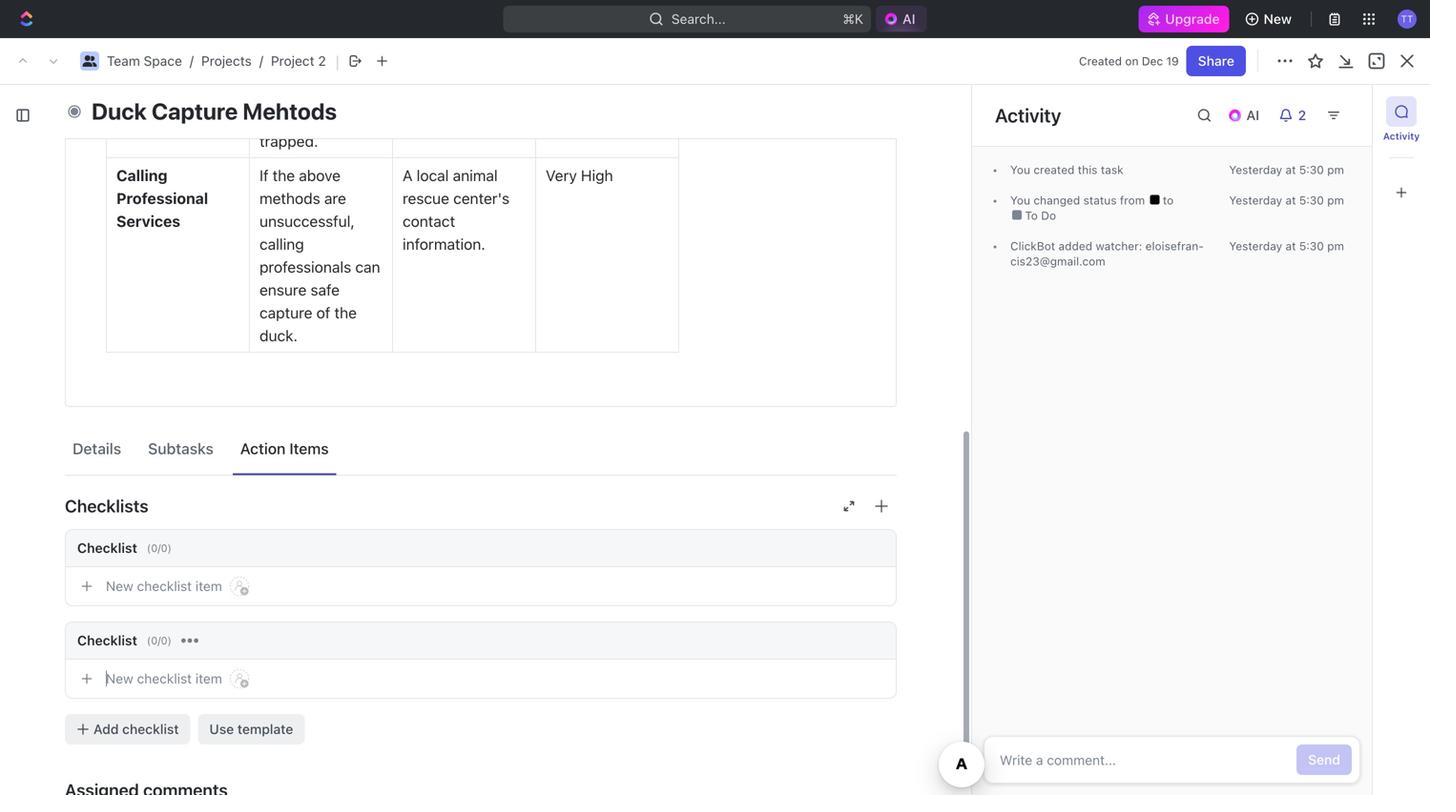Task type: describe. For each thing, give the bounding box(es) containing it.
1 share from the left
[[1198, 53, 1235, 69]]

dec
[[1142, 54, 1163, 68]]

project down by
[[241, 53, 286, 69]]

2 / from the left
[[190, 53, 194, 69]]

upgrade
[[1165, 11, 1220, 27]]

1
[[132, 332, 138, 348]]

are inside bird-friendly trap cage and some duck food are required.
[[476, 63, 498, 82]]

action
[[240, 440, 286, 458]]

1 at from the top
[[1286, 163, 1296, 176]]

gantt
[[363, 177, 398, 193]]

friendly
[[437, 18, 489, 36]]

0 horizontal spatial add task button
[[91, 395, 163, 418]]

project 2 link down by
[[217, 50, 302, 73]]

board link
[[125, 172, 166, 198]]

task left 1
[[99, 332, 128, 348]]

then
[[280, 109, 311, 127]]

2 inside project 2 link
[[289, 53, 298, 69]]

1 horizontal spatial to
[[1025, 209, 1038, 222]]

can inside if the above methods are unsuccessful, calling professionals can ensure safe capture of the duck.
[[355, 258, 380, 276]]

0 vertical spatial add task button
[[1281, 115, 1361, 146]]

services
[[116, 212, 180, 230]]

1 yesterday at 5:30 pm from the top
[[1229, 163, 1344, 176]]

walk
[[334, 86, 365, 104]]

use template button
[[198, 715, 305, 745]]

ai inside dropdown button
[[1246, 107, 1259, 123]]

created
[[1079, 54, 1122, 68]]

1 new checklist item from the top
[[106, 579, 222, 594]]

a
[[355, 18, 363, 36]]

a
[[403, 166, 413, 185]]

send button
[[1297, 745, 1352, 776]]

duck capture mehtods
[[92, 98, 337, 125]]

search
[[1128, 177, 1172, 193]]

subtasks
[[148, 440, 214, 458]]

tt button
[[1392, 4, 1422, 34]]

calling
[[116, 166, 167, 185]]

progress
[[86, 270, 148, 284]]

trap inside bird-friendly trap cage and some duck food are required.
[[493, 18, 521, 36]]

19
[[1166, 54, 1179, 68]]

unsuccessful,
[[259, 212, 355, 230]]

2 vertical spatial new
[[106, 671, 133, 687]]

created
[[1034, 163, 1075, 176]]

cage inside by setting up a trap cage with food inside, ducks can walk in, then get trapped.
[[291, 41, 325, 59]]

changed
[[1034, 194, 1080, 207]]

template
[[237, 722, 293, 737]]

task 1
[[99, 332, 138, 348]]

0 horizontal spatial project 2
[[46, 114, 159, 145]]

team space / projects / project 2 |
[[107, 52, 339, 71]]

local
[[417, 166, 449, 185]]

watcher:
[[1096, 239, 1142, 253]]

task 1 link
[[94, 326, 376, 354]]

use template
[[209, 722, 293, 737]]

food for and
[[441, 63, 472, 82]]

0 horizontal spatial ai
[[903, 11, 915, 27]]

1 (0/0) from the top
[[147, 542, 172, 555]]

from
[[1120, 194, 1145, 207]]

0 horizontal spatial user group image
[[18, 56, 30, 66]]

1 checklist (0/0) from the top
[[77, 540, 172, 556]]

2 horizontal spatial to
[[1163, 194, 1174, 207]]

at for changed status from
[[1286, 194, 1296, 207]]

add checklist
[[93, 722, 179, 737]]

bird-
[[403, 18, 437, 36]]

with
[[329, 41, 358, 59]]

team for team space
[[35, 53, 69, 69]]

food for trap
[[259, 63, 291, 82]]

safe
[[311, 281, 340, 299]]

upgrade link
[[1139, 6, 1229, 32]]

you for you
[[1010, 194, 1030, 207]]

3 / from the left
[[209, 53, 213, 69]]

add checklist button
[[65, 715, 190, 745]]

in,
[[259, 109, 276, 127]]

clickbot
[[1010, 239, 1055, 253]]

new inside button
[[1264, 11, 1292, 27]]

tt
[[1401, 13, 1413, 24]]

duck
[[403, 63, 437, 82]]

animal
[[453, 166, 498, 185]]

2 up calling
[[137, 114, 153, 145]]

search...
[[671, 11, 726, 27]]

task down calling
[[254, 270, 280, 284]]

cis23@gmail.com
[[1010, 239, 1204, 268]]

information.
[[403, 235, 485, 253]]

of
[[316, 304, 330, 322]]

duck
[[92, 98, 147, 125]]

calling
[[259, 235, 304, 253]]

checklists button
[[65, 484, 897, 529]]

and
[[440, 41, 466, 59]]

some
[[470, 41, 508, 59]]

1 horizontal spatial user group image
[[83, 55, 97, 67]]

this
[[1078, 163, 1098, 176]]

rescue
[[403, 189, 449, 208]]

space for team space
[[72, 53, 111, 69]]

action items
[[240, 440, 329, 458]]

1 yesterday from the top
[[1229, 163, 1282, 176]]

items
[[289, 440, 329, 458]]

in
[[71, 270, 82, 284]]

assignees
[[510, 225, 566, 238]]

table link
[[290, 172, 327, 198]]

checklists
[[65, 496, 148, 517]]

2 checklist from the top
[[77, 633, 137, 649]]

added
[[1059, 239, 1092, 253]]

required.
[[403, 86, 464, 104]]

trapped.
[[259, 132, 318, 150]]

setting
[[281, 18, 329, 36]]

projects link up capture
[[127, 50, 206, 73]]

calendar link
[[198, 172, 258, 198]]

pm for changed status from
[[1327, 194, 1344, 207]]

2 new checklist item from the top
[[106, 671, 222, 687]]

on
[[1125, 54, 1139, 68]]

calendar
[[201, 177, 258, 193]]

1 vertical spatial add task
[[229, 270, 280, 284]]

created on dec 19
[[1079, 54, 1179, 68]]

cage inside bird-friendly trap cage and some duck food are required.
[[403, 41, 436, 59]]

|
[[336, 52, 339, 71]]

2 (0/0) from the top
[[147, 635, 172, 647]]

new button
[[1237, 4, 1303, 34]]

automations
[[1266, 53, 1346, 69]]

duck.
[[259, 327, 298, 345]]

space for team space / projects / project 2 |
[[144, 53, 182, 69]]

0 vertical spatial project 2
[[241, 53, 298, 69]]

projects link up duck capture mehtods
[[201, 53, 252, 69]]

1 vertical spatial checklist
[[137, 671, 192, 687]]

1 checklist from the top
[[77, 540, 137, 556]]



Task type: locate. For each thing, give the bounding box(es) containing it.
0 horizontal spatial cage
[[291, 41, 325, 59]]

2 vertical spatial 5:30
[[1299, 239, 1324, 253]]

at
[[1286, 163, 1296, 176], [1286, 194, 1296, 207], [1286, 239, 1296, 253]]

action items button
[[233, 431, 336, 467]]

yesterday at 5:30 pm for added watcher:
[[1229, 239, 1344, 253]]

0 horizontal spatial team
[[35, 53, 69, 69]]

food up ducks
[[259, 63, 291, 82]]

0 vertical spatial trap
[[493, 18, 521, 36]]

can down inside,
[[305, 86, 330, 104]]

1 vertical spatial yesterday at 5:30 pm
[[1229, 194, 1344, 207]]

1 team from the left
[[35, 53, 69, 69]]

1 cage from the left
[[291, 41, 325, 59]]

projects up duck capture mehtods
[[201, 53, 252, 69]]

projects link
[[127, 50, 206, 73], [201, 53, 252, 69]]

automations button
[[1257, 47, 1356, 75]]

1 vertical spatial at
[[1286, 194, 1296, 207]]

you left the changed
[[1010, 194, 1030, 207]]

you created this task
[[1010, 163, 1123, 176]]

1 vertical spatial can
[[355, 258, 380, 276]]

0 horizontal spatial to do
[[71, 453, 107, 466]]

1 horizontal spatial food
[[441, 63, 472, 82]]

0 vertical spatial can
[[305, 86, 330, 104]]

yesterday at 5:30 pm up customize
[[1229, 163, 1344, 176]]

yesterday up customize
[[1229, 163, 1282, 176]]

ai left 2 dropdown button
[[1246, 107, 1259, 123]]

team
[[35, 53, 69, 69], [107, 53, 140, 69]]

1 horizontal spatial trap
[[493, 18, 521, 36]]

yesterday for added watcher:
[[1229, 239, 1282, 253]]

professional
[[116, 189, 208, 208]]

team for team space / projects / project 2 |
[[107, 53, 140, 69]]

very high
[[546, 166, 613, 185]]

project up calling
[[46, 114, 132, 145]]

you left 'created'
[[1010, 163, 1030, 176]]

are down some on the top left
[[476, 63, 498, 82]]

0 vertical spatial checklist
[[137, 579, 192, 594]]

add task down calling
[[229, 270, 280, 284]]

can inside by setting up a trap cage with food inside, ducks can walk in, then get trapped.
[[305, 86, 330, 104]]

0 vertical spatial activity
[[995, 104, 1061, 126]]

2 cage from the left
[[403, 41, 436, 59]]

checklist
[[77, 540, 137, 556], [77, 633, 137, 649]]

customize
[[1268, 177, 1335, 193]]

get
[[315, 109, 337, 127]]

4 / from the left
[[259, 53, 263, 69]]

pm
[[1327, 163, 1344, 176], [1327, 194, 1344, 207], [1327, 239, 1344, 253]]

yesterday
[[1229, 163, 1282, 176], [1229, 194, 1282, 207], [1229, 239, 1282, 253]]

the
[[273, 166, 295, 185], [334, 304, 357, 322]]

2 checklist (0/0) from the top
[[77, 633, 172, 649]]

0 vertical spatial new
[[1264, 11, 1292, 27]]

2 vertical spatial yesterday at 5:30 pm
[[1229, 239, 1344, 253]]

0 horizontal spatial add task
[[99, 399, 156, 415]]

if the above methods are unsuccessful, calling professionals can ensure safe capture of the duck.
[[259, 166, 384, 345]]

0 horizontal spatial are
[[324, 189, 346, 208]]

0 vertical spatial do
[[1041, 209, 1056, 222]]

up
[[333, 18, 351, 36]]

item
[[195, 579, 222, 594], [195, 671, 222, 687]]

1 vertical spatial 5:30
[[1299, 194, 1324, 207]]

1 horizontal spatial the
[[334, 304, 357, 322]]

task up subtasks at the bottom left
[[127, 399, 156, 415]]

gantt link
[[359, 172, 398, 198]]

0 horizontal spatial activity
[[995, 104, 1061, 126]]

1 vertical spatial the
[[334, 304, 357, 322]]

are inside if the above methods are unsuccessful, calling professionals can ensure safe capture of the duck.
[[324, 189, 346, 208]]

1 horizontal spatial activity
[[1383, 131, 1420, 142]]

ai
[[903, 11, 915, 27], [1246, 107, 1259, 123]]

1 vertical spatial activity
[[1383, 131, 1420, 142]]

task sidebar navigation tab list
[[1380, 96, 1422, 208]]

1 vertical spatial to
[[1025, 209, 1038, 222]]

1 vertical spatial checklist (0/0)
[[77, 633, 172, 649]]

2 vertical spatial checklist
[[122, 722, 179, 737]]

2 food from the left
[[441, 63, 472, 82]]

table
[[294, 177, 327, 193]]

1 vertical spatial checklist
[[77, 633, 137, 649]]

project inside team space / projects / project 2 |
[[271, 53, 314, 69]]

details button
[[65, 431, 129, 467]]

0 vertical spatial are
[[476, 63, 498, 82]]

ducks
[[259, 86, 301, 104]]

1 vertical spatial to do
[[71, 453, 107, 466]]

projects up capture
[[151, 53, 201, 69]]

yesterday at 5:30 pm down customize
[[1229, 194, 1344, 207]]

0 vertical spatial to
[[1163, 194, 1174, 207]]

space inside team space / projects / project 2 |
[[144, 53, 182, 69]]

team space
[[35, 53, 111, 69]]

contact
[[403, 212, 455, 230]]

0 vertical spatial yesterday at 5:30 pm
[[1229, 163, 1344, 176]]

1 horizontal spatial project 2
[[241, 53, 298, 69]]

the right of
[[334, 304, 357, 322]]

do up checklists
[[90, 453, 107, 466]]

add task button down calling
[[206, 266, 287, 289]]

trap
[[493, 18, 521, 36], [259, 41, 287, 59]]

1 horizontal spatial do
[[1041, 209, 1056, 222]]

1 vertical spatial you
[[1010, 194, 1030, 207]]

status
[[1083, 194, 1117, 207]]

1 vertical spatial ai
[[1246, 107, 1259, 123]]

space up capture
[[144, 53, 182, 69]]

/ right team space at left
[[119, 53, 123, 69]]

add inside "add checklist" 'button'
[[93, 722, 119, 737]]

0 vertical spatial new checklist item
[[106, 579, 222, 594]]

center's
[[453, 189, 510, 208]]

to do
[[1022, 209, 1056, 222], [71, 453, 107, 466]]

1 horizontal spatial add task
[[229, 270, 280, 284]]

2 vertical spatial add task button
[[91, 395, 163, 418]]

0 vertical spatial checklist (0/0)
[[77, 540, 172, 556]]

to do up checklists
[[71, 453, 107, 466]]

ai right ⌘k
[[903, 11, 915, 27]]

food inside by setting up a trap cage with food inside, ducks can walk in, then get trapped.
[[259, 63, 291, 82]]

2 projects from the left
[[201, 53, 252, 69]]

⌘k
[[843, 11, 863, 27]]

eloisefran
[[1145, 239, 1204, 253]]

team inside team space / projects / project 2 |
[[107, 53, 140, 69]]

(0/0) down checklists
[[147, 542, 172, 555]]

1 / from the left
[[119, 53, 123, 69]]

you for you created this task
[[1010, 163, 1030, 176]]

2 5:30 from the top
[[1299, 194, 1324, 207]]

2 inside team space / projects / project 2 |
[[318, 53, 326, 69]]

1 vertical spatial are
[[324, 189, 346, 208]]

1 vertical spatial trap
[[259, 41, 287, 59]]

by setting up a trap cage with food inside, ducks can walk in, then get trapped.
[[259, 18, 369, 150]]

a local animal rescue center's contact information.
[[403, 166, 514, 253]]

space
[[72, 53, 111, 69], [144, 53, 182, 69]]

1 horizontal spatial add task button
[[206, 266, 287, 289]]

1 vertical spatial add task button
[[206, 266, 287, 289]]

ai button
[[1220, 100, 1271, 131]]

1 vertical spatial pm
[[1327, 194, 1344, 207]]

share
[[1198, 53, 1235, 69], [1200, 53, 1237, 69]]

1 horizontal spatial can
[[355, 258, 380, 276]]

food down and
[[441, 63, 472, 82]]

2 horizontal spatial add task
[[1292, 123, 1350, 138]]

add task up details
[[99, 399, 156, 415]]

1 item from the top
[[195, 579, 222, 594]]

yesterday down customize button
[[1229, 239, 1282, 253]]

new up automations
[[1264, 11, 1292, 27]]

1 projects from the left
[[151, 53, 201, 69]]

space up duck on the top left of the page
[[72, 53, 111, 69]]

2 share button from the left
[[1189, 46, 1248, 76]]

1 5:30 from the top
[[1299, 163, 1324, 176]]

0 vertical spatial ai button
[[876, 6, 927, 32]]

/ up capture
[[190, 53, 194, 69]]

0 vertical spatial pm
[[1327, 163, 1344, 176]]

2 down the setting
[[289, 53, 298, 69]]

1 vertical spatial item
[[195, 671, 222, 687]]

0 vertical spatial (0/0)
[[147, 542, 172, 555]]

2 share from the left
[[1200, 53, 1237, 69]]

yesterday for changed status from
[[1229, 194, 1282, 207]]

3 yesterday at 5:30 pm from the top
[[1229, 239, 1344, 253]]

checklist down checklists
[[77, 540, 137, 556]]

add task button up details
[[91, 395, 163, 418]]

project 2 link
[[217, 50, 302, 73], [271, 53, 326, 69]]

0 vertical spatial item
[[195, 579, 222, 594]]

are down above
[[324, 189, 346, 208]]

project 2 down by
[[241, 53, 298, 69]]

0 vertical spatial yesterday
[[1229, 163, 1282, 176]]

Search tasks... text field
[[1193, 217, 1383, 246]]

1 vertical spatial (0/0)
[[147, 635, 172, 647]]

0 vertical spatial at
[[1286, 163, 1296, 176]]

cage down the setting
[[291, 41, 325, 59]]

eloisefran cis23@gmail.com
[[1010, 239, 1204, 268]]

capture
[[152, 98, 238, 125]]

project
[[241, 53, 286, 69], [271, 53, 314, 69], [46, 114, 132, 145]]

1 share button from the left
[[1187, 46, 1246, 76]]

user group image left team space at left
[[18, 56, 30, 66]]

changed status from
[[1030, 194, 1148, 207]]

2 button
[[1271, 100, 1318, 131]]

2 item from the top
[[195, 671, 222, 687]]

1 horizontal spatial space
[[144, 53, 182, 69]]

1 horizontal spatial are
[[476, 63, 498, 82]]

0 horizontal spatial to
[[71, 453, 87, 466]]

task sidebar content section
[[967, 85, 1372, 796]]

0 horizontal spatial can
[[305, 86, 330, 104]]

2 at from the top
[[1286, 194, 1296, 207]]

3 5:30 from the top
[[1299, 239, 1324, 253]]

0 horizontal spatial space
[[72, 53, 111, 69]]

0 vertical spatial you
[[1010, 163, 1030, 176]]

0 vertical spatial to do
[[1022, 209, 1056, 222]]

0 vertical spatial add task
[[1292, 123, 1350, 138]]

1 horizontal spatial to do
[[1022, 209, 1056, 222]]

0 horizontal spatial trap
[[259, 41, 287, 59]]

0 vertical spatial the
[[273, 166, 295, 185]]

team space link
[[11, 50, 115, 73], [107, 53, 182, 69]]

use
[[209, 722, 234, 737]]

ai button down automations button
[[1220, 100, 1271, 131]]

2 vertical spatial to
[[71, 453, 87, 466]]

user group image
[[83, 55, 97, 67], [18, 56, 30, 66]]

2 vertical spatial at
[[1286, 239, 1296, 253]]

to down the changed
[[1025, 209, 1038, 222]]

2 down automations button
[[1298, 107, 1306, 123]]

trap up some on the top left
[[493, 18, 521, 36]]

task right 2 dropdown button
[[1321, 123, 1350, 138]]

checklist (0/0)
[[77, 540, 172, 556], [77, 633, 172, 649]]

high
[[581, 166, 613, 185]]

1 you from the top
[[1010, 163, 1030, 176]]

user group image up duck on the top left of the page
[[83, 55, 97, 67]]

2 left |
[[318, 53, 326, 69]]

1 vertical spatial do
[[90, 453, 107, 466]]

new down checklists
[[106, 579, 133, 594]]

1 horizontal spatial team
[[107, 53, 140, 69]]

2 space from the left
[[144, 53, 182, 69]]

2 vertical spatial yesterday
[[1229, 239, 1282, 253]]

2 team from the left
[[107, 53, 140, 69]]

0 horizontal spatial the
[[273, 166, 295, 185]]

above
[[299, 166, 341, 185]]

ai button right ⌘k
[[876, 6, 927, 32]]

project 2 link down the setting
[[271, 53, 326, 69]]

(0/0) up add checklist
[[147, 635, 172, 647]]

5:30 for changed status from
[[1299, 194, 1324, 207]]

project 2 up calling
[[46, 114, 159, 145]]

are
[[476, 63, 498, 82], [324, 189, 346, 208]]

trap inside by setting up a trap cage with food inside, ducks can walk in, then get trapped.
[[259, 41, 287, 59]]

food inside bird-friendly trap cage and some duck food are required.
[[441, 63, 472, 82]]

food
[[259, 63, 291, 82], [441, 63, 472, 82]]

subtasks button
[[140, 431, 221, 467]]

1 vertical spatial new checklist item
[[106, 671, 222, 687]]

board
[[129, 177, 166, 193]]

1 vertical spatial new
[[106, 579, 133, 594]]

to
[[1163, 194, 1174, 207], [1025, 209, 1038, 222], [71, 453, 87, 466]]

trap down by
[[259, 41, 287, 59]]

1 pm from the top
[[1327, 163, 1344, 176]]

can right "professionals"
[[355, 258, 380, 276]]

0 horizontal spatial do
[[90, 453, 107, 466]]

checklist up "add checklist" 'button'
[[77, 633, 137, 649]]

2 yesterday at 5:30 pm from the top
[[1229, 194, 1344, 207]]

0 horizontal spatial ai button
[[876, 6, 927, 32]]

3 pm from the top
[[1327, 239, 1344, 253]]

projects inside team space / projects / project 2 |
[[201, 53, 252, 69]]

project 2
[[241, 53, 298, 69], [46, 114, 159, 145]]

3 yesterday from the top
[[1229, 239, 1282, 253]]

0 vertical spatial checklist
[[77, 540, 137, 556]]

to do down the changed
[[1022, 209, 1056, 222]]

2 pm from the top
[[1327, 194, 1344, 207]]

new up "add checklist" 'button'
[[106, 671, 133, 687]]

/ up duck capture mehtods
[[209, 53, 213, 69]]

at down customize button
[[1286, 239, 1296, 253]]

capture
[[259, 304, 312, 322]]

assignees button
[[486, 220, 575, 243]]

activity
[[995, 104, 1061, 126], [1383, 131, 1420, 142]]

/
[[119, 53, 123, 69], [190, 53, 194, 69], [209, 53, 213, 69], [259, 53, 263, 69]]

1 horizontal spatial cage
[[403, 41, 436, 59]]

ai button
[[876, 6, 927, 32], [1220, 100, 1271, 131]]

at up customize
[[1286, 163, 1296, 176]]

5:30 for added watcher:
[[1299, 239, 1324, 253]]

2 horizontal spatial add task button
[[1281, 115, 1361, 146]]

pm for added watcher:
[[1327, 239, 1344, 253]]

do
[[1041, 209, 1056, 222], [90, 453, 107, 466]]

1 horizontal spatial ai button
[[1220, 100, 1271, 131]]

do down the changed
[[1041, 209, 1056, 222]]

(0/0)
[[147, 542, 172, 555], [147, 635, 172, 647]]

ai button inside task sidebar content section
[[1220, 100, 1271, 131]]

task
[[1321, 123, 1350, 138], [254, 270, 280, 284], [99, 332, 128, 348], [127, 399, 156, 415]]

1 vertical spatial ai button
[[1220, 100, 1271, 131]]

checklist (0/0) up "add checklist" 'button'
[[77, 633, 172, 649]]

new checklist item
[[106, 579, 222, 594], [106, 671, 222, 687]]

yesterday at 5:30 pm down customize button
[[1229, 239, 1344, 253]]

bird-friendly trap cage and some duck food are required.
[[403, 18, 525, 104]]

1 vertical spatial yesterday
[[1229, 194, 1282, 207]]

2 inside 2 dropdown button
[[1298, 107, 1306, 123]]

do inside task sidebar content section
[[1041, 209, 1056, 222]]

0 vertical spatial 5:30
[[1299, 163, 1324, 176]]

1 vertical spatial project 2
[[46, 114, 159, 145]]

yesterday at 5:30 pm
[[1229, 163, 1344, 176], [1229, 194, 1344, 207], [1229, 239, 1344, 253]]

yesterday at 5:30 pm for changed status from
[[1229, 194, 1344, 207]]

to do inside task sidebar content section
[[1022, 209, 1056, 222]]

project down the setting
[[271, 53, 314, 69]]

checklist (0/0) down checklists
[[77, 540, 172, 556]]

2 you from the top
[[1010, 194, 1030, 207]]

0 horizontal spatial food
[[259, 63, 291, 82]]

0 vertical spatial ai
[[903, 11, 915, 27]]

3 at from the top
[[1286, 239, 1296, 253]]

add task up customize
[[1292, 123, 1350, 138]]

activity inside task sidebar content section
[[995, 104, 1061, 126]]

new
[[1264, 11, 1292, 27], [106, 579, 133, 594], [106, 671, 133, 687]]

to down search
[[1163, 194, 1174, 207]]

1 space from the left
[[72, 53, 111, 69]]

customize button
[[1243, 172, 1340, 198]]

activity inside task sidebar navigation tab list
[[1383, 131, 1420, 142]]

the right if
[[273, 166, 295, 185]]

2 yesterday from the top
[[1229, 194, 1282, 207]]

at down customize
[[1286, 194, 1296, 207]]

1 food from the left
[[259, 63, 291, 82]]

/ down by
[[259, 53, 263, 69]]

search button
[[1103, 172, 1177, 198]]

2 vertical spatial pm
[[1327, 239, 1344, 253]]

yesterday up the search tasks... text box
[[1229, 194, 1282, 207]]

checklist inside 'button'
[[122, 722, 179, 737]]

at for added watcher:
[[1286, 239, 1296, 253]]

add task button up customize
[[1281, 115, 1361, 146]]

send
[[1308, 752, 1340, 768]]

2 vertical spatial add task
[[99, 399, 156, 415]]

cage up duck
[[403, 41, 436, 59]]

to up checklists
[[71, 453, 87, 466]]



Task type: vqa. For each thing, say whether or not it's contained in the screenshot.
THE YESTERDAY AT 5:30 PM to the middle
yes



